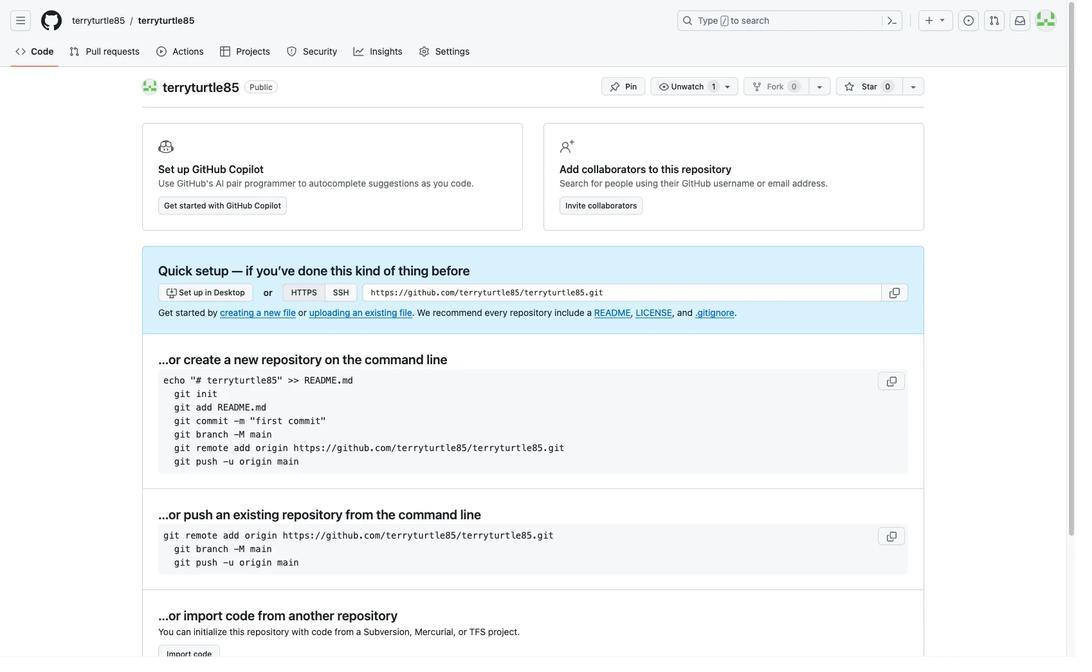 Task type: describe. For each thing, give the bounding box(es) containing it.
1 vertical spatial push
[[184, 507, 213, 522]]

add
[[560, 163, 580, 175]]

and
[[678, 307, 693, 318]]

creating
[[220, 307, 254, 318]]

before
[[432, 263, 470, 278]]

another
[[289, 608, 335, 623]]

"#
[[191, 375, 201, 386]]

code.
[[451, 178, 474, 189]]

or down https button
[[298, 307, 307, 318]]

set up in desktop link
[[158, 284, 253, 302]]

desktop download image
[[167, 288, 177, 298]]

or inside add collaborators to this repository search for people using their github username or email address.
[[757, 178, 766, 189]]

initialize
[[194, 626, 227, 637]]

https://github.com/terryturtle85/terryturtle85.git inside echo "# terryturtle85" >> readme.md git init git add readme.md git commit -m "first commit" git branch -m main git remote add origin https://github.com/terryturtle85/terryturtle85.git git push -u origin main
[[294, 443, 565, 454]]

…or for …or create a new repository on the command line
[[158, 351, 181, 367]]

branch inside echo "# terryturtle85" >> readme.md git init git add readme.md git commit -m "first commit" git branch -m main git remote add origin https://github.com/terryturtle85/terryturtle85.git git push -u origin main
[[196, 429, 229, 440]]

star image
[[845, 82, 855, 92]]

https://github.com/terryturtle85/terryturtle85.git inside git remote add origin https://github.com/terryturtle85/terryturtle85.git git branch -m main git push -u origin main
[[283, 530, 554, 541]]

import
[[184, 608, 223, 623]]

0 horizontal spatial with
[[208, 201, 224, 210]]

uploading
[[309, 307, 350, 318]]

pair
[[227, 178, 242, 189]]

repository up git remote add origin https://github.com/terryturtle85/terryturtle85.git git branch -m main git push -u origin main
[[282, 507, 343, 522]]

see your forks of this repository image
[[815, 82, 826, 92]]

1
[[712, 82, 716, 91]]

invite collaborators
[[566, 201, 638, 210]]

type / to search
[[698, 15, 770, 26]]

or inside …or import code from another repository you can initialize this repository with code from a subversion, mercurial, or tfs project.
[[459, 626, 467, 637]]

star 0
[[860, 82, 891, 91]]

requests
[[104, 46, 140, 57]]

project.
[[488, 626, 520, 637]]

2 . from the left
[[735, 307, 738, 318]]

list containing terryturtle85 / terryturtle85
[[67, 10, 670, 31]]

push inside git remote add origin https://github.com/terryturtle85/terryturtle85.git git branch -m main git push -u origin main
[[196, 557, 218, 568]]

…or inside …or import code from another repository you can initialize this repository with code from a subversion, mercurial, or tfs project.
[[158, 608, 181, 623]]

git remote add origin https://github.com/terryturtle85/terryturtle85.git git branch -m main git push -u origin main
[[164, 530, 554, 568]]

ssh button
[[325, 284, 358, 302]]

command for …or push an existing repository from the command line
[[399, 507, 458, 522]]

command palette image
[[888, 15, 898, 26]]

1 horizontal spatial an
[[353, 307, 363, 318]]

to for this
[[649, 163, 659, 175]]

—
[[232, 263, 243, 278]]

type
[[698, 15, 719, 26]]

2 , from the left
[[673, 307, 675, 318]]

get started with github copilot
[[164, 201, 281, 210]]

terryturtle85 for terryturtle85
[[163, 79, 240, 94]]

with inside …or import code from another repository you can initialize this repository with code from a subversion, mercurial, or tfs project.
[[292, 626, 309, 637]]

collaborators for invite
[[588, 201, 638, 210]]

copy to clipboard image
[[890, 288, 901, 298]]

repository inside add collaborators to this repository search for people using their github username or email address.
[[682, 163, 732, 175]]

1 vertical spatial new
[[234, 351, 259, 367]]

1 vertical spatial add
[[234, 443, 250, 454]]

copy to clipboard image for …or push an existing repository from the command line
[[887, 532, 897, 542]]

for
[[591, 178, 603, 189]]

…or import code from another repository you can initialize this repository with code from a subversion, mercurial, or tfs project.
[[158, 608, 520, 637]]

git pull request image
[[990, 15, 1000, 26]]

mercurial,
[[415, 626, 456, 637]]

suggestions
[[369, 178, 419, 189]]

star
[[863, 82, 878, 91]]

…or create a new repository on the command line
[[158, 351, 448, 367]]

2 file from the left
[[400, 307, 412, 318]]

terryturtle85 for terryturtle85 / terryturtle85
[[72, 15, 125, 26]]

0 vertical spatial new
[[264, 307, 281, 318]]

unwatch
[[670, 82, 707, 91]]

you
[[434, 178, 449, 189]]

set for github
[[158, 163, 175, 175]]

pull requests link
[[64, 42, 146, 61]]

table image
[[220, 46, 230, 57]]

add inside git remote add origin https://github.com/terryturtle85/terryturtle85.git git branch -m main git push -u origin main
[[223, 530, 239, 541]]

desktop
[[214, 288, 245, 297]]

Clone URL text field
[[363, 284, 883, 302]]

autocomplete
[[309, 178, 366, 189]]

>>
[[288, 375, 299, 386]]

include
[[555, 307, 585, 318]]

insights
[[370, 46, 403, 57]]

terryturtle85 up play icon
[[138, 15, 195, 26]]

actions
[[173, 46, 204, 57]]

recommend
[[433, 307, 483, 318]]

terryturtle85"
[[207, 375, 283, 386]]

u inside echo "# terryturtle85" >> readme.md git init git add readme.md git commit -m "first commit" git branch -m main git remote add origin https://github.com/terryturtle85/terryturtle85.git git push -u origin main
[[229, 456, 234, 467]]

the for on
[[343, 351, 362, 367]]

setup
[[195, 263, 229, 278]]

thing
[[399, 263, 429, 278]]

m inside echo "# terryturtle85" >> readme.md git init git add readme.md git commit -m "first commit" git branch -m main git remote add origin https://github.com/terryturtle85/terryturtle85.git git push -u origin main
[[239, 429, 245, 440]]

kind
[[356, 263, 381, 278]]

terryturtle85 / terryturtle85
[[72, 15, 195, 26]]

0 vertical spatial existing
[[365, 307, 397, 318]]

…or for …or push an existing repository from the command line
[[158, 507, 181, 522]]

1 vertical spatial from
[[258, 608, 286, 623]]

license link
[[636, 307, 673, 318]]

m
[[239, 416, 245, 426]]

copy to clipboard image for …or create a new repository on the command line
[[887, 377, 897, 387]]

commit
[[196, 416, 229, 426]]

gear image
[[419, 46, 430, 57]]

terryturtle85 link up play icon
[[133, 10, 200, 31]]

quick setup — if you've done this kind of thing before
[[158, 263, 470, 278]]

get for get started by creating a new file or uploading an existing file .                  we recommend every repository include a readme , license ,                 and .gitignore .
[[158, 307, 173, 318]]

code
[[31, 46, 54, 57]]

invite
[[566, 201, 586, 210]]

commit"
[[288, 416, 326, 426]]

programmer
[[245, 178, 296, 189]]

github inside set up github copilot use github's ai pair programmer to autocomplete suggestions as you code.
[[192, 163, 226, 175]]

.gitignore
[[696, 307, 735, 318]]

0 vertical spatial readme.md
[[305, 375, 353, 386]]

ai
[[216, 178, 224, 189]]

.gitignore link
[[696, 307, 735, 318]]

readme
[[595, 307, 631, 318]]

2 vertical spatial github
[[226, 201, 253, 210]]

set up in desktop
[[177, 288, 245, 297]]

public
[[250, 82, 273, 91]]

play image
[[157, 46, 167, 57]]

address.
[[793, 178, 829, 189]]

command for …or create a new repository on the command line
[[365, 351, 424, 367]]

line for …or push an existing repository from the command line
[[461, 507, 481, 522]]

tfs
[[470, 626, 486, 637]]

or up creating a new file link
[[264, 287, 273, 298]]

pin button
[[602, 77, 646, 95]]

0 vertical spatial code
[[226, 608, 255, 623]]

pin image
[[610, 82, 621, 92]]

search
[[560, 178, 589, 189]]

can
[[176, 626, 191, 637]]

fork 0
[[768, 82, 797, 91]]

copilot inside set up github copilot use github's ai pair programmer to autocomplete suggestions as you code.
[[229, 163, 264, 175]]

settings link
[[414, 42, 476, 61]]

eye image
[[659, 82, 670, 92]]

0 horizontal spatial an
[[216, 507, 230, 522]]

every
[[485, 307, 508, 318]]

https button
[[283, 284, 325, 302]]

line for …or create a new repository on the command line
[[427, 351, 448, 367]]



Task type: locate. For each thing, give the bounding box(es) containing it.
up left the in
[[194, 288, 203, 297]]

repository up the 'username'
[[682, 163, 732, 175]]

from left another
[[258, 608, 286, 623]]

2 vertical spatial to
[[298, 178, 307, 189]]

github inside add collaborators to this repository search for people using their github username or email address.
[[682, 178, 712, 189]]

copilot
[[229, 163, 264, 175], [255, 201, 281, 210]]

the up git remote add origin https://github.com/terryturtle85/terryturtle85.git git branch -m main git push -u origin main
[[377, 507, 396, 522]]

person add image
[[560, 139, 575, 154]]

triangle down image
[[938, 14, 948, 25]]

1 vertical spatial remote
[[185, 530, 218, 541]]

terryturtle85 link
[[67, 10, 130, 31], [133, 10, 200, 31], [163, 79, 240, 94]]

/ right type
[[723, 17, 727, 26]]

creating a new file link
[[220, 307, 296, 318]]

0 vertical spatial github
[[192, 163, 226, 175]]

copilot up pair
[[229, 163, 264, 175]]

1 , from the left
[[631, 307, 634, 318]]

by
[[208, 307, 218, 318]]

or
[[757, 178, 766, 189], [264, 287, 273, 298], [298, 307, 307, 318], [459, 626, 467, 637]]

1 horizontal spatial the
[[377, 507, 396, 522]]

up up github's
[[177, 163, 190, 175]]

collaborators down people
[[588, 201, 638, 210]]

0 vertical spatial line
[[427, 351, 448, 367]]

owner avatar image
[[142, 79, 158, 95]]

use
[[158, 178, 175, 189]]

set right desktop download icon
[[179, 288, 192, 297]]

.
[[412, 307, 415, 318], [735, 307, 738, 318]]

of
[[384, 263, 396, 278]]

1 vertical spatial readme.md
[[218, 402, 267, 413]]

started down github's
[[179, 201, 206, 210]]

, left and
[[673, 307, 675, 318]]

1 horizontal spatial existing
[[365, 307, 397, 318]]

to inside add collaborators to this repository search for people using their github username or email address.
[[649, 163, 659, 175]]

to inside set up github copilot use github's ai pair programmer to autocomplete suggestions as you code.
[[298, 178, 307, 189]]

started left by
[[176, 307, 205, 318]]

2 0 from the left
[[886, 82, 891, 91]]

1 vertical spatial branch
[[196, 544, 229, 555]]

security
[[303, 46, 337, 57]]

an
[[353, 307, 363, 318], [216, 507, 230, 522]]

0 horizontal spatial this
[[230, 626, 245, 637]]

0 vertical spatial collaborators
[[582, 163, 647, 175]]

readme link
[[595, 307, 631, 318]]

to left 'search' at the top
[[731, 15, 740, 26]]

homepage image
[[41, 10, 62, 31]]

0 horizontal spatial file
[[283, 307, 296, 318]]

projects
[[236, 46, 270, 57]]

a right include
[[587, 307, 592, 318]]

0 right fork
[[792, 82, 797, 91]]

0 vertical spatial set
[[158, 163, 175, 175]]

a right create
[[224, 351, 231, 367]]

started
[[179, 201, 206, 210], [176, 307, 205, 318]]

terryturtle85 up pull
[[72, 15, 125, 26]]

,
[[631, 307, 634, 318], [673, 307, 675, 318]]

1 horizontal spatial with
[[292, 626, 309, 637]]

code image
[[15, 46, 26, 57]]

repository down another
[[247, 626, 289, 637]]

1 horizontal spatial readme.md
[[305, 375, 353, 386]]

up inside set up github copilot use github's ai pair programmer to autocomplete suggestions as you code.
[[177, 163, 190, 175]]

set up github copilot use github's ai pair programmer to autocomplete suggestions as you code.
[[158, 163, 474, 189]]

1 vertical spatial get
[[158, 307, 173, 318]]

a left subversion,
[[357, 626, 361, 637]]

0 vertical spatial branch
[[196, 429, 229, 440]]

0 vertical spatial from
[[346, 507, 374, 522]]

1 m from the top
[[239, 429, 245, 440]]

git
[[174, 389, 191, 399], [174, 402, 191, 413], [174, 416, 191, 426], [174, 429, 191, 440], [174, 443, 191, 454], [174, 456, 191, 467], [164, 530, 180, 541], [174, 544, 191, 555], [174, 557, 191, 568]]

from left subversion,
[[335, 626, 354, 637]]

0 vertical spatial with
[[208, 201, 224, 210]]

0 vertical spatial the
[[343, 351, 362, 367]]

up for github
[[177, 163, 190, 175]]

0 vertical spatial started
[[179, 201, 206, 210]]

list
[[67, 10, 670, 31]]

set
[[158, 163, 175, 175], [179, 288, 192, 297]]

0 vertical spatial u
[[229, 456, 234, 467]]

/ up requests
[[130, 15, 133, 26]]

0 vertical spatial up
[[177, 163, 190, 175]]

1 file from the left
[[283, 307, 296, 318]]

1 u from the top
[[229, 456, 234, 467]]

0 for fork 0
[[792, 82, 797, 91]]

the right on
[[343, 351, 362, 367]]

1 vertical spatial set
[[179, 288, 192, 297]]

0 for star 0
[[886, 82, 891, 91]]

https
[[291, 288, 317, 297]]

add collaborators to this repository search for people using their github username or email address.
[[560, 163, 829, 189]]

/ for terryturtle85
[[130, 15, 133, 26]]

get down use
[[164, 201, 177, 210]]

github
[[192, 163, 226, 175], [682, 178, 712, 189], [226, 201, 253, 210]]

u
[[229, 456, 234, 467], [229, 557, 234, 568]]

create
[[184, 351, 221, 367]]

1 vertical spatial with
[[292, 626, 309, 637]]

origin
[[256, 443, 288, 454], [239, 456, 272, 467], [245, 530, 277, 541], [239, 557, 272, 568]]

with
[[208, 201, 224, 210], [292, 626, 309, 637]]

pin
[[626, 82, 637, 91]]

existing
[[365, 307, 397, 318], [233, 507, 279, 522]]

this inside …or import code from another repository you can initialize this repository with code from a subversion, mercurial, or tfs project.
[[230, 626, 245, 637]]

to right programmer
[[298, 178, 307, 189]]

ssh
[[333, 288, 349, 297]]

1 branch from the top
[[196, 429, 229, 440]]

0 vertical spatial an
[[353, 307, 363, 318]]

0 vertical spatial add
[[196, 402, 212, 413]]

1 vertical spatial https://github.com/terryturtle85/terryturtle85.git
[[283, 530, 554, 541]]

0 horizontal spatial new
[[234, 351, 259, 367]]

2 vertical spatial this
[[230, 626, 245, 637]]

2 copy to clipboard image from the top
[[887, 532, 897, 542]]

init
[[196, 389, 218, 399]]

0 horizontal spatial to
[[298, 178, 307, 189]]

1 horizontal spatial /
[[723, 17, 727, 26]]

branch inside git remote add origin https://github.com/terryturtle85/terryturtle85.git git branch -m main git push -u origin main
[[196, 544, 229, 555]]

2 vertical spatial push
[[196, 557, 218, 568]]

1 vertical spatial the
[[377, 507, 396, 522]]

1 vertical spatial this
[[331, 263, 353, 278]]

2 m from the top
[[239, 544, 245, 555]]

0 vertical spatial command
[[365, 351, 424, 367]]

get started by creating a new file or uploading an existing file .                  we recommend every repository include a readme , license ,                 and .gitignore .
[[158, 307, 738, 318]]

m inside git remote add origin https://github.com/terryturtle85/terryturtle85.git git branch -m main git push -u origin main
[[239, 544, 245, 555]]

repository
[[682, 163, 732, 175], [510, 307, 552, 318], [262, 351, 322, 367], [282, 507, 343, 522], [338, 608, 398, 623], [247, 626, 289, 637]]

collaborators inside add collaborators to this repository search for people using their github username or email address.
[[582, 163, 647, 175]]

1 vertical spatial copy to clipboard image
[[887, 532, 897, 542]]

graph image
[[354, 46, 364, 57]]

2 horizontal spatial this
[[661, 163, 680, 175]]

2 u from the top
[[229, 557, 234, 568]]

1 vertical spatial …or
[[158, 507, 181, 522]]

insights link
[[349, 42, 409, 61]]

0 vertical spatial m
[[239, 429, 245, 440]]

plus image
[[925, 15, 935, 26]]

you've
[[257, 263, 295, 278]]

we
[[417, 307, 431, 318]]

0 horizontal spatial set
[[158, 163, 175, 175]]

or left tfs
[[459, 626, 467, 637]]

2 …or from the top
[[158, 507, 181, 522]]

repository up the >>
[[262, 351, 322, 367]]

projects link
[[215, 42, 276, 61]]

their
[[661, 178, 680, 189]]

1 horizontal spatial 0
[[886, 82, 891, 91]]

email
[[768, 178, 790, 189]]

1 vertical spatial m
[[239, 544, 245, 555]]

1 vertical spatial to
[[649, 163, 659, 175]]

1 horizontal spatial new
[[264, 307, 281, 318]]

or left email
[[757, 178, 766, 189]]

terryturtle85 down actions
[[163, 79, 240, 94]]

2 vertical spatial from
[[335, 626, 354, 637]]

a right 'creating'
[[257, 307, 262, 318]]

up for in
[[194, 288, 203, 297]]

3 …or from the top
[[158, 608, 181, 623]]

1 vertical spatial up
[[194, 288, 203, 297]]

push inside echo "# terryturtle85" >> readme.md git init git add readme.md git commit -m "first commit" git branch -m main git remote add origin https://github.com/terryturtle85/terryturtle85.git git push -u origin main
[[196, 456, 218, 467]]

2 horizontal spatial to
[[731, 15, 740, 26]]

terryturtle85 link down actions
[[163, 79, 240, 94]]

code link
[[10, 42, 59, 61]]

collaborators for add
[[582, 163, 647, 175]]

the for from
[[377, 507, 396, 522]]

a
[[257, 307, 262, 318], [587, 307, 592, 318], [224, 351, 231, 367], [357, 626, 361, 637]]

, left license
[[631, 307, 634, 318]]

set up use
[[158, 163, 175, 175]]

search
[[742, 15, 770, 26]]

file down https button
[[283, 307, 296, 318]]

0 vertical spatial copilot
[[229, 163, 264, 175]]

subversion,
[[364, 626, 413, 637]]

pull
[[86, 46, 101, 57]]

github right their
[[682, 178, 712, 189]]

0 horizontal spatial line
[[427, 351, 448, 367]]

github's
[[177, 178, 213, 189]]

this right initialize
[[230, 626, 245, 637]]

file left we
[[400, 307, 412, 318]]

0 horizontal spatial up
[[177, 163, 190, 175]]

1 horizontal spatial .
[[735, 307, 738, 318]]

1 vertical spatial copilot
[[255, 201, 281, 210]]

https://github.com/terryturtle85/terryturtle85.git
[[294, 443, 565, 454], [283, 530, 554, 541]]

you
[[158, 626, 174, 637]]

code
[[226, 608, 255, 623], [312, 626, 332, 637]]

0 right the star
[[886, 82, 891, 91]]

using
[[636, 178, 659, 189]]

u inside git remote add origin https://github.com/terryturtle85/terryturtle85.git git branch -m main git push -u origin main
[[229, 557, 234, 568]]

1 horizontal spatial up
[[194, 288, 203, 297]]

up
[[177, 163, 190, 175], [194, 288, 203, 297]]

0 users starred this repository element
[[881, 80, 895, 93]]

github down pair
[[226, 201, 253, 210]]

0 horizontal spatial readme.md
[[218, 402, 267, 413]]

0 vertical spatial remote
[[196, 443, 229, 454]]

readme.md up the m
[[218, 402, 267, 413]]

username
[[714, 178, 755, 189]]

github up ai
[[192, 163, 226, 175]]

shield image
[[287, 46, 297, 57]]

0 horizontal spatial .
[[412, 307, 415, 318]]

git pull request image
[[69, 46, 79, 57]]

uploading an existing file link
[[309, 307, 412, 318]]

1 vertical spatial started
[[176, 307, 205, 318]]

copilot down programmer
[[255, 201, 281, 210]]

0 vertical spatial copy to clipboard image
[[887, 377, 897, 387]]

pull requests
[[86, 46, 140, 57]]

1 copy to clipboard image from the top
[[887, 377, 897, 387]]

get down desktop download icon
[[158, 307, 173, 318]]

a inside …or import code from another repository you can initialize this repository with code from a subversion, mercurial, or tfs project.
[[357, 626, 361, 637]]

started for by
[[176, 307, 205, 318]]

code down another
[[312, 626, 332, 637]]

to for search
[[731, 15, 740, 26]]

remote inside git remote add origin https://github.com/terryturtle85/terryturtle85.git git branch -m main git push -u origin main
[[185, 530, 218, 541]]

quick
[[158, 263, 192, 278]]

/ for type
[[723, 17, 727, 26]]

1 horizontal spatial code
[[312, 626, 332, 637]]

0 horizontal spatial code
[[226, 608, 255, 623]]

1 vertical spatial github
[[682, 178, 712, 189]]

1 horizontal spatial ,
[[673, 307, 675, 318]]

/ inside terryturtle85 / terryturtle85
[[130, 15, 133, 26]]

get started with github copilot link
[[158, 197, 287, 215]]

repository right every
[[510, 307, 552, 318]]

readme.md down on
[[305, 375, 353, 386]]

set inside set up github copilot use github's ai pair programmer to autocomplete suggestions as you code.
[[158, 163, 175, 175]]

issue opened image
[[964, 15, 975, 26]]

push
[[196, 456, 218, 467], [184, 507, 213, 522], [196, 557, 218, 568]]

-
[[234, 416, 239, 426], [234, 429, 239, 440], [223, 456, 229, 467], [234, 544, 239, 555], [223, 557, 229, 568]]

2 vertical spatial add
[[223, 530, 239, 541]]

to up using
[[649, 163, 659, 175]]

get for get started with github copilot
[[164, 201, 177, 210]]

. left we
[[412, 307, 415, 318]]

0 vertical spatial get
[[164, 201, 177, 210]]

new right 'creating'
[[264, 307, 281, 318]]

this inside add collaborators to this repository search for people using their github username or email address.
[[661, 163, 680, 175]]

actions link
[[151, 42, 210, 61]]

on
[[325, 351, 340, 367]]

0 vertical spatial this
[[661, 163, 680, 175]]

if
[[246, 263, 254, 278]]

remote inside echo "# terryturtle85" >> readme.md git init git add readme.md git commit -m "first commit" git branch -m main git remote add origin https://github.com/terryturtle85/terryturtle85.git git push -u origin main
[[196, 443, 229, 454]]

set for in
[[179, 288, 192, 297]]

from
[[346, 507, 374, 522], [258, 608, 286, 623], [335, 626, 354, 637]]

new up the terryturtle85" at the bottom of the page
[[234, 351, 259, 367]]

1 horizontal spatial line
[[461, 507, 481, 522]]

1 0 from the left
[[792, 82, 797, 91]]

1 vertical spatial an
[[216, 507, 230, 522]]

0 horizontal spatial the
[[343, 351, 362, 367]]

terryturtle85 link up pull
[[67, 10, 130, 31]]

code up initialize
[[226, 608, 255, 623]]

1 horizontal spatial file
[[400, 307, 412, 318]]

security link
[[282, 42, 344, 61]]

1 vertical spatial u
[[229, 557, 234, 568]]

0 vertical spatial push
[[196, 456, 218, 467]]

copy to clipboard image
[[887, 377, 897, 387], [887, 532, 897, 542]]

/ inside type / to search
[[723, 17, 727, 26]]

started for with
[[179, 201, 206, 210]]

0 horizontal spatial ,
[[631, 307, 634, 318]]

with down ai
[[208, 201, 224, 210]]

copilot image
[[158, 139, 174, 154]]

1 horizontal spatial set
[[179, 288, 192, 297]]

remote
[[196, 443, 229, 454], [185, 530, 218, 541]]

started inside get started with github copilot link
[[179, 201, 206, 210]]

1 horizontal spatial this
[[331, 263, 353, 278]]

. right and
[[735, 307, 738, 318]]

1 vertical spatial line
[[461, 507, 481, 522]]

this up ssh 'button'
[[331, 263, 353, 278]]

1 vertical spatial code
[[312, 626, 332, 637]]

0 vertical spatial to
[[731, 15, 740, 26]]

fork
[[768, 82, 784, 91]]

1 vertical spatial collaborators
[[588, 201, 638, 210]]

0 horizontal spatial /
[[130, 15, 133, 26]]

as
[[422, 178, 431, 189]]

echo
[[164, 375, 185, 386]]

collaborators up people
[[582, 163, 647, 175]]

add this repository to a list image
[[909, 82, 919, 92]]

notifications image
[[1016, 15, 1026, 26]]

1 …or from the top
[[158, 351, 181, 367]]

with down another
[[292, 626, 309, 637]]

1 horizontal spatial to
[[649, 163, 659, 175]]

from up git remote add origin https://github.com/terryturtle85/terryturtle85.git git branch -m main git push -u origin main
[[346, 507, 374, 522]]

this up their
[[661, 163, 680, 175]]

2 vertical spatial …or
[[158, 608, 181, 623]]

repository up subversion,
[[338, 608, 398, 623]]

1 vertical spatial command
[[399, 507, 458, 522]]

2 branch from the top
[[196, 544, 229, 555]]

0 vertical spatial …or
[[158, 351, 181, 367]]

settings
[[436, 46, 470, 57]]

…or
[[158, 351, 181, 367], [158, 507, 181, 522], [158, 608, 181, 623]]

1 . from the left
[[412, 307, 415, 318]]

invite collaborators link
[[560, 197, 643, 215]]

0 horizontal spatial 0
[[792, 82, 797, 91]]

branch
[[196, 429, 229, 440], [196, 544, 229, 555]]

0 horizontal spatial existing
[[233, 507, 279, 522]]

1 vertical spatial existing
[[233, 507, 279, 522]]

echo "# terryturtle85" >> readme.md git init git add readme.md git commit -m "first commit" git branch -m main git remote add origin https://github.com/terryturtle85/terryturtle85.git git push -u origin main
[[164, 375, 565, 467]]

repo forked image
[[752, 82, 763, 92]]

0 vertical spatial https://github.com/terryturtle85/terryturtle85.git
[[294, 443, 565, 454]]

done
[[298, 263, 328, 278]]



Task type: vqa. For each thing, say whether or not it's contained in the screenshot.
bottom Johnsmith43233
no



